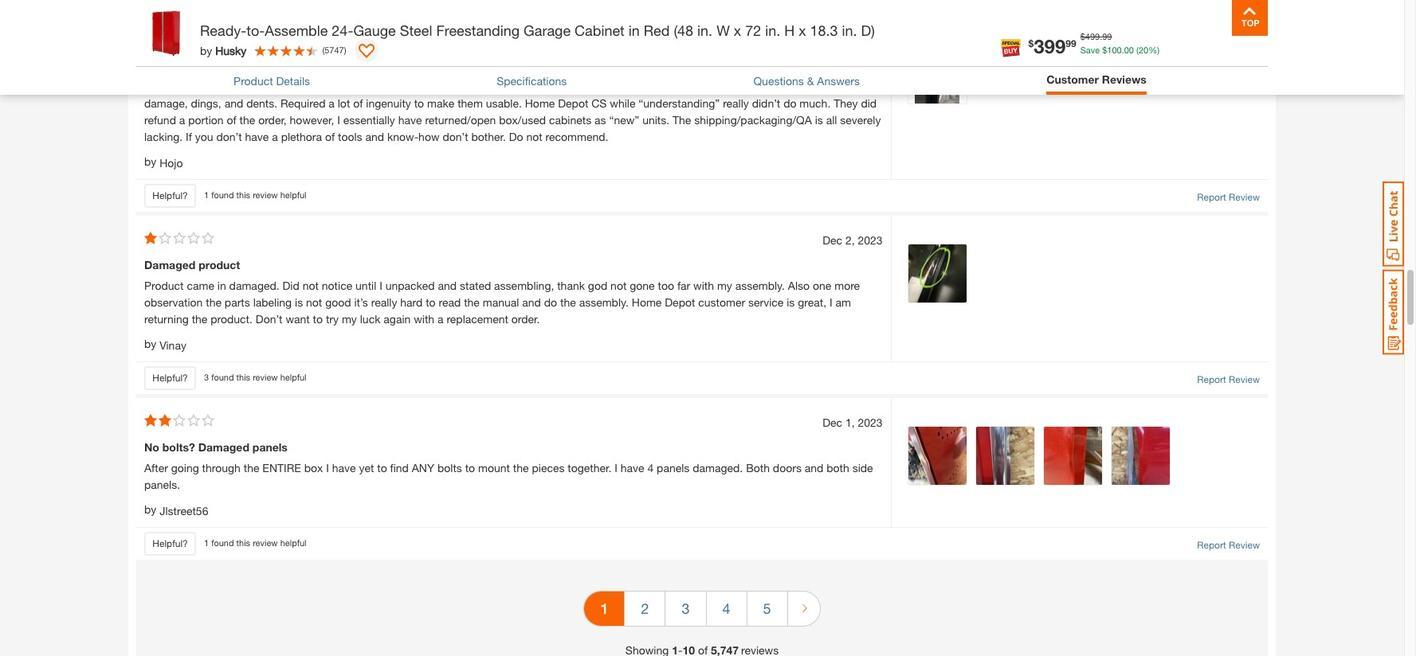 Task type: locate. For each thing, give the bounding box(es) containing it.
0 vertical spatial panels
[[252, 440, 288, 454]]

both
[[827, 461, 849, 475]]

0 vertical spatial damaged.
[[229, 279, 279, 292]]

also
[[788, 279, 810, 292]]

do down assembling,
[[544, 295, 557, 309]]

damaged. inside damaged product product came in damaged. did not notice until i unpacked and stated assembling, thank god not gone too far with my assembly. also one more observation the parts labeling is not good it's really hard to read the manual and do the assembly. home depot customer service is great, i am returning the product. don't want to try my luck again with a replacement order.
[[229, 279, 279, 292]]

1 2023 from the top
[[858, 34, 883, 48]]

3 report review button from the top
[[1197, 538, 1260, 553]]

i right together.
[[615, 461, 618, 475]]

1 vertical spatial this
[[236, 372, 250, 383]]

2 report review button from the top
[[1197, 373, 1260, 387]]

dec left 5,
[[823, 34, 842, 48]]

by inside by vinay
[[144, 337, 156, 350]]

1 vertical spatial review
[[253, 372, 278, 383]]

of right portion
[[227, 113, 236, 127]]

0 horizontal spatial product
[[144, 279, 184, 292]]

the
[[582, 80, 597, 93], [240, 113, 255, 127], [206, 295, 222, 309], [464, 295, 480, 309], [560, 295, 576, 309], [192, 312, 208, 326], [244, 461, 259, 475], [513, 461, 529, 475]]

1 review from the top
[[253, 190, 278, 200]]

1 vertical spatial depot
[[665, 295, 695, 309]]

0 horizontal spatial in
[[217, 279, 226, 292]]

by up the broken,
[[200, 43, 212, 57]]

helpful? down 'vinay'
[[152, 372, 188, 384]]

don't right you
[[216, 130, 242, 143]]

is up "cabinets"
[[570, 80, 578, 93]]

found
[[211, 190, 234, 200], [211, 372, 234, 383], [211, 538, 234, 548]]

shipping/packaging/qa
[[694, 113, 812, 127]]

4 inside no bolts? damaged panels after going through the entire box i have yet to find any bolts to mount the pieces together. i have 4 panels damaged. both doors and both side panels.
[[647, 461, 654, 475]]

3 helpful? from the top
[[152, 538, 188, 550]]

report for after going through the entire box i have yet to find any bolts to mount the pieces together. i have 4 panels damaged. both doors and both side panels.
[[1197, 539, 1226, 551]]

not right did
[[303, 279, 319, 292]]

box/used
[[499, 113, 546, 127]]

3
[[750, 80, 756, 93], [795, 80, 801, 93], [204, 372, 209, 383], [682, 600, 690, 617]]

home down gone
[[632, 295, 662, 309]]

1 horizontal spatial really
[[723, 96, 749, 110]]

1 report review from the top
[[1197, 191, 1260, 203]]

report review for cabinets are rather flimsy, but they're easy to assemble. the biggest issue youll have is the state they will be in. i ordered 3 and all 3 had significant damage, dings, and dents. required a lot of ingenuity to make them usable. home depot cs while "understanding" really didn't do much. they did refund a portion of the order, however, i essentially have returned/open box/used cabinets as "new" units. the shipping/packaging/qa is all severely lacking. if you don't have a plethora of tools and know-how don't bother. do not recommend.
[[1197, 191, 1260, 203]]

damaged.
[[229, 279, 279, 292], [693, 461, 743, 475]]

with right the far
[[693, 279, 714, 292]]

1 dec from the top
[[823, 34, 842, 48]]

any
[[412, 461, 434, 475]]

to-
[[247, 22, 265, 39]]

in
[[629, 22, 640, 39], [217, 279, 226, 292]]

1 vertical spatial report review button
[[1197, 373, 1260, 387]]

18.3
[[810, 22, 838, 39]]

1 vertical spatial the
[[673, 113, 691, 127]]

helpful? button down hojo button on the top of the page
[[144, 184, 196, 208]]

$ left save
[[1029, 37, 1034, 49]]

0 vertical spatial helpful? button
[[144, 184, 196, 208]]

0 vertical spatial report review button
[[1197, 190, 1260, 205]]

3 found this review helpful
[[204, 372, 306, 383]]

1 horizontal spatial x
[[799, 22, 806, 39]]

h
[[784, 22, 795, 39]]

1 ( from the left
[[1137, 44, 1139, 55]]

0 vertical spatial report review
[[1197, 191, 1260, 203]]

0 vertical spatial tools
[[338, 59, 364, 72]]

1 horizontal spatial don't
[[443, 130, 468, 143]]

1 vertical spatial .
[[1122, 44, 1124, 55]]

dings,
[[191, 96, 221, 110]]

1 this from the top
[[236, 190, 250, 200]]

tools down the essentially
[[338, 130, 362, 143]]

2023 for dec 2, 2023
[[858, 233, 883, 247]]

by husky
[[200, 43, 247, 57]]

1 horizontal spatial in
[[629, 22, 640, 39]]

helpful down want
[[280, 372, 306, 383]]

0 vertical spatial with
[[693, 279, 714, 292]]

1 horizontal spatial (
[[1137, 44, 1139, 55]]

499
[[1085, 31, 1100, 41]]

all left &
[[781, 80, 792, 93]]

2 report from the top
[[1197, 373, 1226, 385]]

good
[[325, 295, 351, 309]]

0 vertical spatial 4
[[647, 461, 654, 475]]

review for cabinets are rather flimsy, but they're easy to assemble. the biggest issue youll have is the state they will be in. i ordered 3 and all 3 had significant damage, dings, and dents. required a lot of ingenuity to make them usable. home depot cs while "understanding" really didn't do much. they did refund a portion of the order, however, i essentially have returned/open box/used cabinets as "new" units. the shipping/packaging/qa is all severely lacking. if you don't have a plethora of tools and know-how don't bother. do not recommend.
[[1229, 191, 1260, 203]]

units.
[[642, 113, 670, 127]]

1 horizontal spatial depot
[[665, 295, 695, 309]]

flimsy,
[[243, 80, 274, 93]]

1 found this review helpful down plethora
[[204, 190, 306, 200]]

0 vertical spatial do
[[784, 96, 797, 110]]

1 vertical spatial report
[[1197, 373, 1226, 385]]

4
[[647, 461, 654, 475], [722, 600, 730, 617]]

want
[[286, 312, 310, 326]]

1 vertical spatial damaged.
[[693, 461, 743, 475]]

1 vertical spatial 1
[[204, 538, 209, 548]]

am
[[836, 295, 851, 309]]

1 horizontal spatial with
[[693, 279, 714, 292]]

observation
[[144, 295, 203, 309]]

damaged inside no bolts? damaged panels after going through the entire box i have yet to find any bolts to mount the pieces together. i have 4 panels damaged. both doors and both side panels.
[[198, 440, 249, 454]]

helpful? button for vinay
[[144, 366, 196, 390]]

don't down the returned/open
[[443, 130, 468, 143]]

really down ordered
[[723, 96, 749, 110]]

1 vertical spatial 1 found this review helpful
[[204, 538, 306, 548]]

red
[[644, 22, 670, 39]]

1 horizontal spatial my
[[717, 279, 732, 292]]

great,
[[798, 295, 827, 309]]

helpful? button down by jlstreet56
[[144, 532, 196, 556]]

0 horizontal spatial don't
[[216, 130, 242, 143]]

and left both
[[805, 461, 824, 475]]

helpful? button down 'vinay'
[[144, 366, 196, 390]]

this for by hojo
[[236, 190, 250, 200]]

helpful? down hojo button on the top of the page
[[152, 189, 188, 201]]

the down dents.
[[240, 113, 255, 127]]

1 review from the top
[[1229, 191, 1260, 203]]

1 vertical spatial product
[[144, 279, 184, 292]]

in left the red in the top left of the page
[[629, 22, 640, 39]]

3 review from the top
[[253, 538, 278, 548]]

1 vertical spatial dec
[[823, 233, 842, 247]]

in. right be
[[687, 80, 699, 93]]

3 report from the top
[[1197, 539, 1226, 551]]

home inside damaged product product came in damaged. did not notice until i unpacked and stated assembling, thank god not gone too far with my assembly. also one more observation the parts labeling is not good it's really hard to read the manual and do the assembly. home depot customer service is great, i am returning the product. don't want to try my luck again with a replacement order.
[[632, 295, 662, 309]]

24-
[[332, 22, 353, 39]]

report for product came in damaged. did not notice until i unpacked and stated assembling, thank god not gone too far with my assembly. also one more observation the parts labeling is not good it's really hard to read the manual and do the assembly. home depot customer service is great, i am returning the product. don't want to try my luck again with a replacement order.
[[1197, 373, 1226, 385]]

4 right together.
[[647, 461, 654, 475]]

1 vertical spatial damaged
[[198, 440, 249, 454]]

depot up "cabinets"
[[558, 96, 588, 110]]

3 report review from the top
[[1197, 539, 1260, 551]]

with down hard
[[414, 312, 434, 326]]

review down entire
[[253, 538, 278, 548]]

0 vertical spatial home
[[525, 96, 555, 110]]

1 vertical spatial with
[[414, 312, 434, 326]]

ordered
[[708, 80, 747, 93]]

1 helpful? from the top
[[152, 189, 188, 201]]

damage,
[[144, 96, 188, 110]]

2 dec from the top
[[823, 233, 842, 247]]

all down they
[[826, 113, 837, 127]]

to left try at the top left of the page
[[313, 312, 323, 326]]

garage
[[524, 22, 571, 39]]

1 horizontal spatial home
[[632, 295, 662, 309]]

product
[[234, 74, 273, 88], [144, 279, 184, 292]]

1,
[[846, 416, 855, 429]]

0 vertical spatial review
[[1229, 191, 1260, 203]]

and inside no bolts? damaged panels after going through the entire box i have yet to find any bolts to mount the pieces together. i have 4 panels damaged. both doors and both side panels.
[[805, 461, 824, 475]]

this for by jlstreet56
[[236, 538, 250, 548]]

navigation containing 2
[[584, 580, 821, 642]]

1 vertical spatial helpful? button
[[144, 366, 196, 390]]

this down product.
[[236, 372, 250, 383]]

1 down jlstreet56 on the bottom left of page
[[204, 538, 209, 548]]

do inside damaged product product came in damaged. did not notice until i unpacked and stated assembling, thank god not gone too far with my assembly. also one more observation the parts labeling is not good it's really hard to read the manual and do the assembly. home depot customer service is great, i am returning the product. don't want to try my luck again with a replacement order.
[[544, 295, 557, 309]]

by hojo
[[144, 155, 183, 170]]

i left am
[[830, 295, 833, 309]]

1 found this review helpful
[[204, 190, 306, 200], [204, 538, 306, 548]]

$ up save
[[1080, 31, 1085, 41]]

is down also
[[787, 295, 795, 309]]

dents.
[[246, 96, 277, 110]]

2 vertical spatial dec
[[823, 416, 842, 429]]

do inside will arrive broken, bent, have lots of tools and ability cabinets are rather flimsy, but they're easy to assemble. the biggest issue youll have is the state they will be in. i ordered 3 and all 3 had significant damage, dings, and dents. required a lot of ingenuity to make them usable. home depot cs while "understanding" really didn't do much. they did refund a portion of the order, however, i essentially have returned/open box/used cabinets as "new" units. the shipping/packaging/qa is all severely lacking. if you don't have a plethora of tools and know-how don't bother. do not recommend.
[[784, 96, 797, 110]]

1 horizontal spatial 99
[[1102, 31, 1112, 41]]

1 vertical spatial helpful?
[[152, 372, 188, 384]]

.
[[1100, 31, 1102, 41], [1122, 44, 1124, 55]]

review for product came in damaged. did not notice until i unpacked and stated assembling, thank god not gone too far with my assembly. also one more observation the parts labeling is not good it's really hard to read the manual and do the assembly. home depot customer service is great, i am returning the product. don't want to try my luck again with a replacement order.
[[1229, 373, 1260, 385]]

by inside by hojo
[[144, 155, 156, 168]]

cabinets
[[549, 113, 591, 127]]

helpful down plethora
[[280, 190, 306, 200]]

4 left 5
[[722, 600, 730, 617]]

1 horizontal spatial damaged.
[[693, 461, 743, 475]]

2 vertical spatial found
[[211, 538, 234, 548]]

2023 right 5,
[[858, 34, 883, 48]]

depot inside damaged product product came in damaged. did not notice until i unpacked and stated assembling, thank god not gone too far with my assembly. also one more observation the parts labeling is not good it's really hard to read the manual and do the assembly. home depot customer service is great, i am returning the product. don't want to try my luck again with a replacement order.
[[665, 295, 695, 309]]

and up didn't
[[759, 80, 778, 93]]

navigation
[[584, 580, 821, 642]]

assembly. up the service
[[735, 279, 785, 292]]

report review for product came in damaged. did not notice until i unpacked and stated assembling, thank god not gone too far with my assembly. also one more observation the parts labeling is not good it's really hard to read the manual and do the assembly. home depot customer service is great, i am returning the product. don't want to try my luck again with a replacement order.
[[1197, 373, 1260, 385]]

2 vertical spatial 2023
[[858, 416, 883, 429]]

gone
[[630, 279, 655, 292]]

0 horizontal spatial x
[[734, 22, 741, 39]]

2 vertical spatial review
[[1229, 539, 1260, 551]]

review down order,
[[253, 190, 278, 200]]

helpful
[[280, 190, 306, 200], [280, 372, 306, 383], [280, 538, 306, 548]]

you
[[195, 130, 213, 143]]

by for by vinay
[[144, 337, 156, 350]]

1 report review button from the top
[[1197, 190, 1260, 205]]

0 horizontal spatial do
[[544, 295, 557, 309]]

report review button for will arrive broken, bent, have lots of tools and ability cabinets are rather flimsy, but they're easy to assemble. the biggest issue youll have is the state they will be in. i ordered 3 and all 3 had significant damage, dings, and dents. required a lot of ingenuity to make them usable. home depot cs while "understanding" really didn't do much. they did refund a portion of the order, however, i essentially have returned/open box/used cabinets as "new" units. the shipping/packaging/qa is all severely lacking. if you don't have a plethora of tools and know-how don't bother. do not recommend.
[[1197, 190, 1260, 205]]

1 vertical spatial review
[[1229, 373, 1260, 385]]

1 1 from the top
[[204, 190, 209, 200]]

save
[[1080, 44, 1100, 55]]

2 helpful? from the top
[[152, 372, 188, 384]]

1 vertical spatial all
[[826, 113, 837, 127]]

2 1 from the top
[[204, 538, 209, 548]]

2 review from the top
[[253, 372, 278, 383]]

with
[[693, 279, 714, 292], [414, 312, 434, 326]]

damaged. left both
[[693, 461, 743, 475]]

0 horizontal spatial home
[[525, 96, 555, 110]]

freestanding
[[436, 22, 520, 39]]

report review button
[[1197, 190, 1260, 205], [1197, 373, 1260, 387], [1197, 538, 1260, 553]]

review for after going through the entire box i have yet to find any bolts to mount the pieces together. i have 4 panels damaged. both doors and both side panels.
[[1229, 539, 1260, 551]]

2 vertical spatial this
[[236, 538, 250, 548]]

1 vertical spatial 4
[[722, 600, 730, 617]]

try
[[326, 312, 339, 326]]

0 vertical spatial found
[[211, 190, 234, 200]]

find
[[390, 461, 409, 475]]

not right the god
[[611, 279, 627, 292]]

dec
[[823, 34, 842, 48], [823, 233, 842, 247], [823, 416, 842, 429]]

1 vertical spatial really
[[371, 295, 397, 309]]

99 inside $ 499 . 99 save $ 100 . 00 ( 20 %)
[[1102, 31, 1112, 41]]

to left the make
[[414, 96, 424, 110]]

)
[[344, 44, 346, 55]]

tools down )
[[338, 59, 364, 72]]

in down product
[[217, 279, 226, 292]]

not right the do
[[526, 130, 543, 143]]

and left ability
[[367, 59, 387, 72]]

home inside will arrive broken, bent, have lots of tools and ability cabinets are rather flimsy, but they're easy to assemble. the biggest issue youll have is the state they will be in. i ordered 3 and all 3 had significant damage, dings, and dents. required a lot of ingenuity to make them usable. home depot cs while "understanding" really didn't do much. they did refund a portion of the order, however, i essentially have returned/open box/used cabinets as "new" units. the shipping/packaging/qa is all severely lacking. if you don't have a plethora of tools and know-how don't bother. do not recommend.
[[525, 96, 555, 110]]

0 vertical spatial helpful
[[280, 190, 306, 200]]

0 horizontal spatial depot
[[558, 96, 588, 110]]

2 helpful? button from the top
[[144, 366, 196, 390]]

product up observation
[[144, 279, 184, 292]]

$ for 399
[[1029, 37, 1034, 49]]

assemble.
[[373, 80, 423, 93]]

x right w
[[734, 22, 741, 39]]

0 vertical spatial dec
[[823, 34, 842, 48]]

4 inside navigation
[[722, 600, 730, 617]]

hard
[[400, 295, 423, 309]]

( right '00'
[[1137, 44, 1139, 55]]

pieces
[[532, 461, 565, 475]]

1 found this review helpful for jlstreet56
[[204, 538, 306, 548]]

1 vertical spatial report review
[[1197, 373, 1260, 385]]

0 horizontal spatial 99
[[1066, 37, 1076, 49]]

2 vertical spatial helpful?
[[152, 538, 188, 550]]

don't
[[216, 130, 242, 143], [443, 130, 468, 143]]

1 report from the top
[[1197, 191, 1226, 203]]

really inside will arrive broken, bent, have lots of tools and ability cabinets are rather flimsy, but they're easy to assemble. the biggest issue youll have is the state they will be in. i ordered 3 and all 3 had significant damage, dings, and dents. required a lot of ingenuity to make them usable. home depot cs while "understanding" really didn't do much. they did refund a portion of the order, however, i essentially have returned/open box/used cabinets as "new" units. the shipping/packaging/qa is all severely lacking. if you don't have a plethora of tools and know-how don't bother. do not recommend.
[[723, 96, 749, 110]]

1 horizontal spatial $
[[1080, 31, 1085, 41]]

product inside damaged product product came in damaged. did not notice until i unpacked and stated assembling, thank god not gone too far with my assembly. also one more observation the parts labeling is not good it's really hard to read the manual and do the assembly. home depot customer service is great, i am returning the product. don't want to try my luck again with a replacement order.
[[144, 279, 184, 292]]

1 horizontal spatial damaged
[[198, 440, 249, 454]]

product down bent,
[[234, 74, 273, 88]]

found for vinay
[[211, 372, 234, 383]]

0 horizontal spatial with
[[414, 312, 434, 326]]

refund
[[144, 113, 176, 127]]

3 this from the top
[[236, 538, 250, 548]]

1 horizontal spatial panels
[[657, 461, 690, 475]]

depot down the far
[[665, 295, 695, 309]]

0 horizontal spatial the
[[427, 80, 445, 93]]

2 1 found this review helpful from the top
[[204, 538, 306, 548]]

damaged up through
[[198, 440, 249, 454]]

0 horizontal spatial damaged
[[144, 258, 195, 272]]

damaged. up the parts
[[229, 279, 279, 292]]

returned/open
[[425, 113, 496, 127]]

by inside by jlstreet56
[[144, 503, 156, 516]]

damaged up came
[[144, 258, 195, 272]]

questions & answers button
[[754, 72, 860, 89], [754, 72, 860, 89]]

1 1 found this review helpful from the top
[[204, 190, 306, 200]]

2 vertical spatial report review
[[1197, 539, 1260, 551]]

99 left save
[[1066, 37, 1076, 49]]

3 2023 from the top
[[858, 416, 883, 429]]

questions & answers
[[754, 74, 860, 88]]

0 horizontal spatial $
[[1029, 37, 1034, 49]]

assembly. down the god
[[579, 295, 629, 309]]

not
[[526, 130, 543, 143], [303, 279, 319, 292], [611, 279, 627, 292], [306, 295, 322, 309]]

are
[[192, 80, 207, 93]]

1 found from the top
[[211, 190, 234, 200]]

the
[[427, 80, 445, 93], [673, 113, 691, 127]]

2 tools from the top
[[338, 130, 362, 143]]

0 vertical spatial 1
[[204, 190, 209, 200]]

$ inside $ 399 99
[[1029, 37, 1034, 49]]

going
[[171, 461, 199, 475]]

1 vertical spatial in
[[217, 279, 226, 292]]

by down panels.
[[144, 503, 156, 516]]

lots
[[301, 59, 321, 72]]

1 horizontal spatial product
[[234, 74, 273, 88]]

1 helpful? button from the top
[[144, 184, 196, 208]]

2,
[[846, 233, 855, 247]]

1
[[204, 190, 209, 200], [204, 538, 209, 548]]

2 horizontal spatial $
[[1102, 44, 1107, 55]]

1 vertical spatial home
[[632, 295, 662, 309]]

report review button for no bolts? damaged panels after going through the entire box i have yet to find any bolts to mount the pieces together. i have 4 panels damaged. both doors and both side panels.
[[1197, 538, 1260, 553]]

3 helpful from the top
[[280, 538, 306, 548]]

1 down you
[[204, 190, 209, 200]]

parts
[[225, 295, 250, 309]]

2 vertical spatial review
[[253, 538, 278, 548]]

of down 5747
[[324, 59, 335, 72]]

product image image
[[140, 8, 192, 60]]

my up customer
[[717, 279, 732, 292]]

1 vertical spatial tools
[[338, 130, 362, 143]]

1 vertical spatial panels
[[657, 461, 690, 475]]

the right the mount in the left bottom of the page
[[513, 461, 529, 475]]

found down through
[[211, 538, 234, 548]]

( left )
[[322, 44, 325, 55]]

1 tools from the top
[[338, 59, 364, 72]]

1 vertical spatial my
[[342, 312, 357, 326]]

0 vertical spatial damaged
[[144, 258, 195, 272]]

vinay button
[[160, 337, 186, 354]]

again
[[384, 312, 411, 326]]

2 this from the top
[[236, 372, 250, 383]]

0 vertical spatial depot
[[558, 96, 588, 110]]

review down don't
[[253, 372, 278, 383]]

will arrive broken, bent, have lots of tools and ability cabinets are rather flimsy, but they're easy to assemble. the biggest issue youll have is the state they will be in. i ordered 3 and all 3 had significant damage, dings, and dents. required a lot of ingenuity to make them usable. home depot cs while "understanding" really didn't do much. they did refund a portion of the order, however, i essentially have returned/open box/used cabinets as "new" units. the shipping/packaging/qa is all severely lacking. if you don't have a plethora of tools and know-how don't bother. do not recommend.
[[144, 59, 881, 143]]

5 link
[[747, 592, 787, 626]]

the down "understanding"
[[673, 113, 691, 127]]

2 2023 from the top
[[858, 233, 883, 247]]

this up product
[[236, 190, 250, 200]]

report review for after going through the entire box i have yet to find any bolts to mount the pieces together. i have 4 panels damaged. both doors and both side panels.
[[1197, 539, 1260, 551]]

1 horizontal spatial 4
[[722, 600, 730, 617]]

but
[[277, 80, 293, 93]]

2023
[[858, 34, 883, 48], [858, 233, 883, 247], [858, 416, 883, 429]]

not inside will arrive broken, bent, have lots of tools and ability cabinets are rather flimsy, but they're easy to assemble. the biggest issue youll have is the state they will be in. i ordered 3 and all 3 had significant damage, dings, and dents. required a lot of ingenuity to make them usable. home depot cs while "understanding" really didn't do much. they did refund a portion of the order, however, i essentially have returned/open box/used cabinets as "new" units. the shipping/packaging/qa is all severely lacking. if you don't have a plethora of tools and know-how don't bother. do not recommend.
[[526, 130, 543, 143]]

1 horizontal spatial do
[[784, 96, 797, 110]]

live chat image
[[1383, 182, 1404, 267]]

report review button for damaged product product came in damaged. did not notice until i unpacked and stated assembling, thank god not gone too far with my assembly. also one more observation the parts labeling is not good it's really hard to read the manual and do the assembly. home depot customer service is great, i am returning the product. don't want to try my luck again with a replacement order.
[[1197, 373, 1260, 387]]

0 horizontal spatial panels
[[252, 440, 288, 454]]

helpful? button
[[144, 184, 196, 208], [144, 366, 196, 390], [144, 532, 196, 556]]

is down much.
[[815, 113, 823, 127]]

0 horizontal spatial assembly.
[[579, 295, 629, 309]]

2 x from the left
[[799, 22, 806, 39]]

20
[[1139, 44, 1149, 55]]

0 vertical spatial really
[[723, 96, 749, 110]]

my right try at the top left of the page
[[342, 312, 357, 326]]

2 report review from the top
[[1197, 373, 1260, 385]]

to right "yet"
[[377, 461, 387, 475]]

3 helpful? button from the top
[[144, 532, 196, 556]]

2023 right 2,
[[858, 233, 883, 247]]

the down the thank
[[560, 295, 576, 309]]

dec left 2,
[[823, 233, 842, 247]]

the down observation
[[192, 312, 208, 326]]

2 found from the top
[[211, 372, 234, 383]]

0 vertical spatial helpful?
[[152, 189, 188, 201]]

1 vertical spatial helpful
[[280, 372, 306, 383]]

do
[[784, 96, 797, 110], [544, 295, 557, 309]]

bolts
[[437, 461, 462, 475]]

dec for dec 5, 2023
[[823, 34, 842, 48]]

review
[[253, 190, 278, 200], [253, 372, 278, 383], [253, 538, 278, 548]]

0 vertical spatial report
[[1197, 191, 1226, 203]]

(
[[1137, 44, 1139, 55], [322, 44, 325, 55]]

essentially
[[343, 113, 395, 127]]

3 dec from the top
[[823, 416, 842, 429]]

0 vertical spatial review
[[253, 190, 278, 200]]

2 review from the top
[[1229, 373, 1260, 385]]

by for by husky
[[200, 43, 212, 57]]

notice
[[322, 279, 352, 292]]

3 review from the top
[[1229, 539, 1260, 551]]

mount
[[478, 461, 510, 475]]

3 found from the top
[[211, 538, 234, 548]]

2 helpful from the top
[[280, 372, 306, 383]]

of right lot
[[353, 96, 363, 110]]

in. inside will arrive broken, bent, have lots of tools and ability cabinets are rather flimsy, but they're easy to assemble. the biggest issue youll have is the state they will be in. i ordered 3 and all 3 had significant damage, dings, and dents. required a lot of ingenuity to make them usable. home depot cs while "understanding" really didn't do much. they did refund a portion of the order, however, i essentially have returned/open box/used cabinets as "new" units. the shipping/packaging/qa is all severely lacking. if you don't have a plethora of tools and know-how don't bother. do not recommend.
[[687, 80, 699, 93]]

2 vertical spatial helpful? button
[[144, 532, 196, 556]]

cabinets
[[144, 80, 189, 93]]

biggest
[[448, 80, 485, 93]]

really up the again
[[371, 295, 397, 309]]

&
[[807, 74, 814, 88]]

a inside damaged product product came in damaged. did not notice until i unpacked and stated assembling, thank god not gone too far with my assembly. also one more observation the parts labeling is not good it's really hard to read the manual and do the assembly. home depot customer service is great, i am returning the product. don't want to try my luck again with a replacement order.
[[438, 312, 444, 326]]

after
[[144, 461, 168, 475]]

helpful? down by jlstreet56
[[152, 538, 188, 550]]

1 helpful from the top
[[280, 190, 306, 200]]

2023 for dec 5, 2023
[[858, 34, 883, 48]]



Task type: vqa. For each thing, say whether or not it's contained in the screenshot.
tracking image
no



Task type: describe. For each thing, give the bounding box(es) containing it.
customer
[[1047, 73, 1099, 86]]

did
[[861, 96, 877, 110]]

while
[[610, 96, 636, 110]]

1 vertical spatial assembly.
[[579, 295, 629, 309]]

no
[[144, 440, 159, 454]]

have up details
[[273, 59, 298, 72]]

severely
[[840, 113, 881, 127]]

in. left w
[[697, 22, 713, 39]]

helpful? for vinay
[[152, 372, 188, 384]]

both
[[746, 461, 770, 475]]

make
[[427, 96, 455, 110]]

if
[[186, 130, 192, 143]]

dec 2, 2023
[[823, 233, 883, 247]]

have right youll
[[544, 80, 567, 93]]

hojo
[[160, 156, 183, 170]]

depot inside will arrive broken, bent, have lots of tools and ability cabinets are rather flimsy, but they're easy to assemble. the biggest issue youll have is the state they will be in. i ordered 3 and all 3 had significant damage, dings, and dents. required a lot of ingenuity to make them usable. home depot cs while "understanding" really didn't do much. they did refund a portion of the order, however, i essentially have returned/open box/used cabinets as "new" units. the shipping/packaging/qa is all severely lacking. if you don't have a plethora of tools and know-how don't bother. do not recommend.
[[558, 96, 588, 110]]

product details
[[234, 74, 310, 88]]

found for jlstreet56
[[211, 538, 234, 548]]

1 for jlstreet56
[[204, 538, 209, 548]]

until
[[355, 279, 376, 292]]

the up cs
[[582, 80, 597, 93]]

and down the essentially
[[365, 130, 384, 143]]

helpful? for hojo
[[152, 189, 188, 201]]

1 for hojo
[[204, 190, 209, 200]]

cabinet
[[575, 22, 625, 39]]

husky
[[215, 43, 247, 57]]

how
[[418, 130, 440, 143]]

0 vertical spatial product
[[234, 74, 273, 88]]

know-
[[387, 130, 419, 143]]

(48
[[674, 22, 693, 39]]

i down lot
[[337, 113, 340, 127]]

and down rather
[[224, 96, 243, 110]]

helpful for not
[[280, 372, 306, 383]]

damaged. inside no bolts? damaged panels after going through the entire box i have yet to find any bolts to mount the pieces together. i have 4 panels damaged. both doors and both side panels.
[[693, 461, 743, 475]]

to left read on the left top of the page
[[426, 295, 436, 309]]

ability
[[390, 59, 422, 72]]

don't
[[256, 312, 283, 326]]

99 inside $ 399 99
[[1066, 37, 1076, 49]]

3 link
[[666, 592, 706, 626]]

ingenuity
[[366, 96, 411, 110]]

and up order.
[[522, 295, 541, 309]]

details
[[276, 74, 310, 88]]

panels.
[[144, 478, 180, 491]]

the right through
[[244, 461, 259, 475]]

of down however,
[[325, 130, 335, 143]]

rather
[[210, 80, 240, 93]]

together.
[[568, 461, 612, 475]]

$ for 499
[[1080, 31, 1085, 41]]

2 don't from the left
[[443, 130, 468, 143]]

1 found this review helpful for hojo
[[204, 190, 306, 200]]

they
[[834, 96, 858, 110]]

1 x from the left
[[734, 22, 741, 39]]

is up want
[[295, 295, 303, 309]]

i right until
[[379, 279, 382, 292]]

steel
[[400, 22, 432, 39]]

1 horizontal spatial assembly.
[[735, 279, 785, 292]]

have left "yet"
[[332, 461, 356, 475]]

easy
[[333, 80, 357, 93]]

lacking.
[[144, 130, 183, 143]]

"new"
[[609, 113, 639, 127]]

entire
[[262, 461, 301, 475]]

i left ordered
[[702, 80, 705, 93]]

a left lot
[[329, 96, 335, 110]]

have right together.
[[621, 461, 644, 475]]

1 horizontal spatial .
[[1122, 44, 1124, 55]]

gauge
[[353, 22, 396, 39]]

dec for dec 1, 2023
[[823, 416, 842, 429]]

the down stated at the left of page
[[464, 295, 480, 309]]

manual
[[483, 295, 519, 309]]

w
[[717, 22, 730, 39]]

had
[[804, 80, 823, 93]]

required
[[280, 96, 326, 110]]

it's
[[354, 295, 368, 309]]

and up read on the left top of the page
[[438, 279, 457, 292]]

damaged inside damaged product product came in damaged. did not notice until i unpacked and stated assembling, thank god not gone too far with my assembly. also one more observation the parts labeling is not good it's really hard to read the manual and do the assembly. home depot customer service is great, i am returning the product. don't want to try my luck again with a replacement order.
[[144, 258, 195, 272]]

dec 1, 2023
[[823, 416, 883, 429]]

0 vertical spatial .
[[1100, 31, 1102, 41]]

1 horizontal spatial the
[[673, 113, 691, 127]]

be
[[671, 80, 684, 93]]

a right 'refund'
[[179, 113, 185, 127]]

no bolts? damaged panels after going through the entire box i have yet to find any bolts to mount the pieces together. i have 4 panels damaged. both doors and both side panels.
[[144, 440, 873, 491]]

thank
[[557, 279, 585, 292]]

they
[[628, 80, 649, 93]]

review for jlstreet56
[[253, 538, 278, 548]]

really inside damaged product product came in damaged. did not notice until i unpacked and stated assembling, thank god not gone too far with my assembly. also one more observation the parts labeling is not good it's really hard to read the manual and do the assembly. home depot customer service is great, i am returning the product. don't want to try my luck again with a replacement order.
[[371, 295, 397, 309]]

this for by vinay
[[236, 372, 250, 383]]

not up want
[[306, 295, 322, 309]]

0 vertical spatial all
[[781, 80, 792, 93]]

d)
[[861, 22, 875, 39]]

0 vertical spatial in
[[629, 22, 640, 39]]

helpful for the
[[280, 538, 306, 548]]

returning
[[144, 312, 189, 326]]

helpful? button for jlstreet56
[[144, 532, 196, 556]]

order,
[[258, 113, 287, 127]]

a down order,
[[272, 130, 278, 143]]

found for hojo
[[211, 190, 234, 200]]

doors
[[773, 461, 802, 475]]

they're
[[296, 80, 330, 93]]

side
[[853, 461, 873, 475]]

in inside damaged product product came in damaged. did not notice until i unpacked and stated assembling, thank god not gone too far with my assembly. also one more observation the parts labeling is not good it's really hard to read the manual and do the assembly. home depot customer service is great, i am returning the product. don't want to try my luck again with a replacement order.
[[217, 279, 226, 292]]

have down order,
[[245, 130, 269, 143]]

$ 499 . 99 save $ 100 . 00 ( 20 %)
[[1080, 31, 1160, 55]]

by jlstreet56
[[144, 503, 208, 518]]

review for hojo
[[253, 190, 278, 200]]

yet
[[359, 461, 374, 475]]

recommend.
[[546, 130, 608, 143]]

"understanding"
[[639, 96, 720, 110]]

by vinay
[[144, 337, 186, 352]]

1 don't from the left
[[216, 130, 242, 143]]

helpful for tools
[[280, 190, 306, 200]]

report for cabinets are rather flimsy, but they're easy to assemble. the biggest issue youll have is the state they will be in. i ordered 3 and all 3 had significant damage, dings, and dents. required a lot of ingenuity to make them usable. home depot cs while "understanding" really didn't do much. they did refund a portion of the order, however, i essentially have returned/open box/used cabinets as "new" units. the shipping/packaging/qa is all severely lacking. if you don't have a plethora of tools and know-how don't bother. do not recommend.
[[1197, 191, 1226, 203]]

significant
[[826, 80, 877, 93]]

display image
[[358, 44, 374, 60]]

jlstreet56
[[160, 504, 208, 518]]

lot
[[338, 96, 350, 110]]

i right the box
[[326, 461, 329, 475]]

jlstreet56 button
[[160, 503, 208, 519]]

did
[[283, 279, 300, 292]]

product
[[199, 258, 240, 272]]

the down came
[[206, 295, 222, 309]]

1 horizontal spatial all
[[826, 113, 837, 127]]

in. left the "h"
[[765, 22, 780, 39]]

assembling,
[[494, 279, 554, 292]]

stated
[[460, 279, 491, 292]]

one
[[813, 279, 832, 292]]

too
[[658, 279, 674, 292]]

0 vertical spatial my
[[717, 279, 732, 292]]

in. left the d)
[[842, 22, 857, 39]]

( inside $ 499 . 99 save $ 100 . 00 ( 20 %)
[[1137, 44, 1139, 55]]

have up know-
[[398, 113, 422, 127]]

2 ( from the left
[[322, 44, 325, 55]]

plethora
[[281, 130, 322, 143]]

2023 for dec 1, 2023
[[858, 416, 883, 429]]

answers
[[817, 74, 860, 88]]

%)
[[1149, 44, 1160, 55]]

more
[[835, 279, 860, 292]]

by for by hojo
[[144, 155, 156, 168]]

as
[[595, 113, 606, 127]]

399
[[1034, 35, 1066, 57]]

helpful? for jlstreet56
[[152, 538, 188, 550]]

by for by jlstreet56
[[144, 503, 156, 516]]

review for vinay
[[253, 372, 278, 383]]

read
[[439, 295, 461, 309]]

specifications
[[497, 74, 567, 88]]

to right the 'easy'
[[360, 80, 370, 93]]

5,
[[846, 34, 855, 48]]

feedback link image
[[1383, 269, 1404, 355]]

0 horizontal spatial my
[[342, 312, 357, 326]]

to right bolts
[[465, 461, 475, 475]]

through
[[202, 461, 241, 475]]

order.
[[512, 312, 540, 326]]

labeling
[[253, 295, 292, 309]]

helpful? button for hojo
[[144, 184, 196, 208]]

dec 5, 2023
[[823, 34, 883, 48]]

dec for dec 2, 2023
[[823, 233, 842, 247]]

issue
[[488, 80, 514, 93]]



